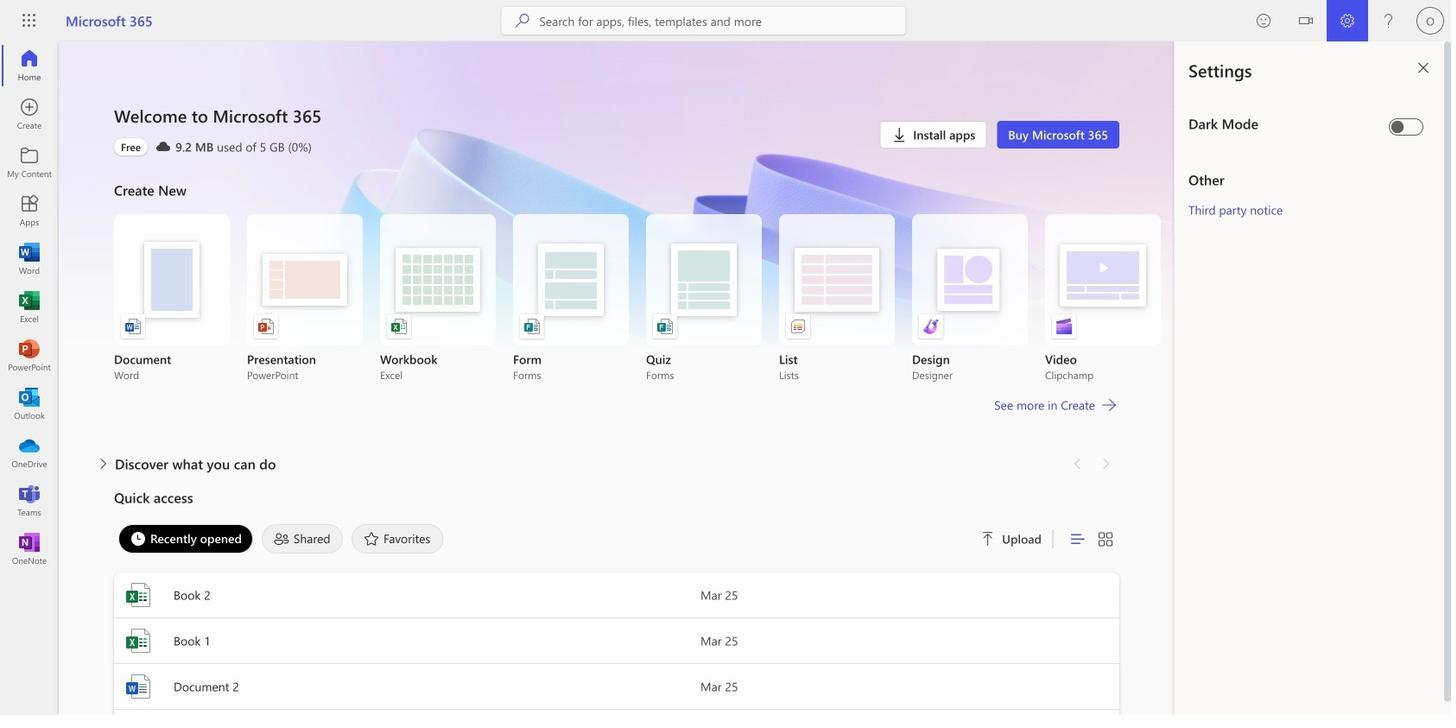 Task type: locate. For each thing, give the bounding box(es) containing it.
excel image for name book 1 cell
[[124, 627, 152, 655]]

2 vertical spatial excel image
[[124, 627, 152, 655]]

1 vertical spatial excel image
[[124, 581, 152, 609]]

create image
[[21, 105, 38, 123]]

region
[[1123, 41, 1451, 715], [1175, 41, 1451, 715]]

shared element
[[262, 524, 343, 554]]

list
[[114, 214, 1161, 382]]

other element
[[1189, 170, 1430, 189]]

home image
[[21, 57, 38, 74]]

outlook image
[[21, 396, 38, 413]]

row group
[[114, 710, 1119, 715]]

new quiz image
[[656, 318, 674, 335]]

lists list image
[[789, 318, 807, 335]]

powerpoint presentation image
[[257, 318, 275, 335]]

navigation
[[0, 41, 59, 574]]

excel image
[[21, 299, 38, 316], [124, 581, 152, 609], [124, 627, 152, 655]]

None search field
[[501, 7, 906, 35]]

word image
[[21, 250, 38, 268]]

banner
[[0, 0, 1451, 44]]

excel image for name book 2 cell
[[124, 581, 152, 609]]

application
[[0, 41, 1175, 715]]

excel image down recently opened element
[[124, 581, 152, 609]]

tab
[[114, 524, 257, 554], [257, 524, 347, 554], [347, 524, 448, 554]]

3 tab from the left
[[347, 524, 448, 554]]

forms survey image
[[523, 318, 541, 335]]

create new element
[[114, 176, 1161, 450]]

excel image up word image
[[124, 627, 152, 655]]

excel image up 'powerpoint' image
[[21, 299, 38, 316]]

apps image
[[21, 202, 38, 219]]

teams image
[[21, 492, 38, 510]]

onenote image
[[21, 541, 38, 558]]

Search box. Suggestions appear as you type. search field
[[539, 7, 906, 35]]

tab list
[[114, 520, 961, 558]]



Task type: vqa. For each thing, say whether or not it's contained in the screenshot.
2nd region from right
yes



Task type: describe. For each thing, give the bounding box(es) containing it.
favorites element
[[352, 524, 444, 554]]

1 tab from the left
[[114, 524, 257, 554]]

recently opened element
[[118, 524, 253, 554]]

name book 1 cell
[[114, 627, 701, 655]]

designer design image
[[923, 318, 940, 335]]

2 tab from the left
[[257, 524, 347, 554]]

name book 2 cell
[[114, 581, 701, 609]]

my content image
[[21, 154, 38, 171]]

word image
[[124, 673, 152, 701]]

0 vertical spatial excel image
[[21, 299, 38, 316]]

o image
[[1417, 7, 1444, 35]]

clipchamp video image
[[1056, 318, 1073, 335]]

onedrive image
[[21, 444, 38, 461]]

excel workbook image
[[390, 318, 408, 335]]

word document image
[[124, 318, 142, 335]]

this account doesn't have a microsoft 365 subscription. click to view your benefits. tooltip
[[114, 138, 148, 155]]

designer design image
[[923, 318, 940, 335]]

1 region from the left
[[1123, 41, 1451, 715]]

name document 2 cell
[[114, 673, 701, 701]]

powerpoint image
[[21, 347, 38, 365]]

dark mode element
[[1189, 114, 1382, 133]]

2 region from the left
[[1175, 41, 1451, 715]]



